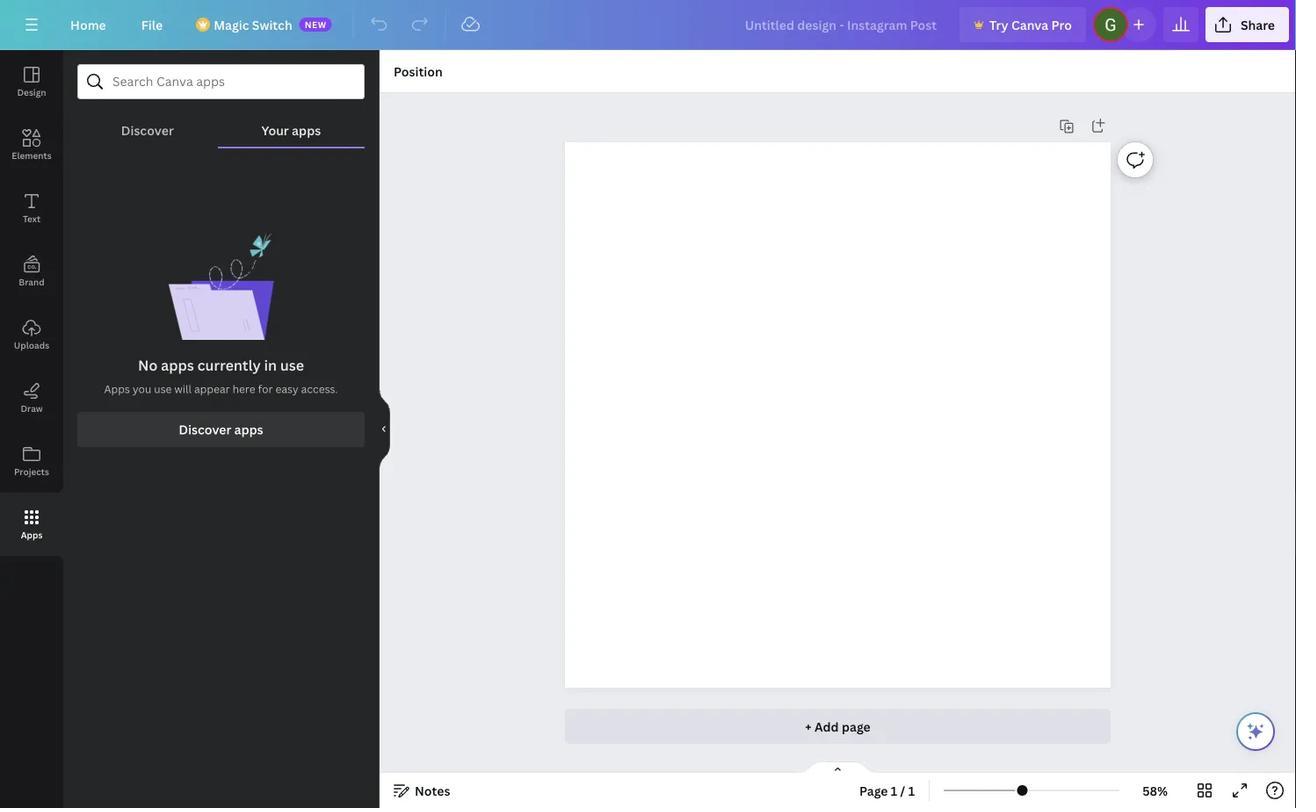 Task type: describe. For each thing, give the bounding box(es) containing it.
show pages image
[[796, 761, 880, 775]]

discover apps button
[[77, 412, 365, 447]]

design button
[[0, 50, 63, 113]]

discover for discover apps
[[179, 421, 231, 438]]

access.
[[301, 382, 338, 396]]

will
[[174, 382, 192, 396]]

apps for your
[[292, 122, 321, 138]]

discover apps
[[179, 421, 263, 438]]

discover button
[[77, 99, 218, 147]]

new
[[305, 18, 327, 30]]

1 horizontal spatial use
[[280, 356, 304, 375]]

your apps
[[261, 122, 321, 138]]

easy
[[275, 382, 299, 396]]

for
[[258, 382, 273, 396]]

your
[[261, 122, 289, 138]]

1 1 from the left
[[891, 782, 897, 799]]

magic switch
[[214, 16, 292, 33]]

side panel tab list
[[0, 50, 63, 556]]

uploads
[[14, 339, 49, 351]]

notes button
[[387, 777, 457, 805]]

main menu bar
[[0, 0, 1296, 50]]

empty folder image displayed when there are no installed apps image
[[168, 233, 274, 340]]

currently
[[197, 356, 261, 375]]

elements button
[[0, 113, 63, 177]]

brand button
[[0, 240, 63, 303]]

add
[[815, 718, 839, 735]]

hide image
[[379, 387, 390, 471]]

2 1 from the left
[[908, 782, 915, 799]]

brand
[[19, 276, 45, 288]]

58% button
[[1127, 777, 1184, 805]]

in
[[264, 356, 277, 375]]

apps inside the no apps currently in use apps you use will appear here for easy access.
[[104, 382, 130, 396]]

home link
[[56, 7, 120, 42]]

uploads button
[[0, 303, 63, 366]]

canva assistant image
[[1245, 721, 1266, 743]]

draw
[[21, 402, 43, 414]]

apps for no
[[161, 356, 194, 375]]

here
[[233, 382, 255, 396]]

switch
[[252, 16, 292, 33]]

share
[[1241, 16, 1275, 33]]



Task type: vqa. For each thing, say whether or not it's contained in the screenshot.
apps to the bottom
yes



Task type: locate. For each thing, give the bounding box(es) containing it.
file
[[141, 16, 163, 33]]

text
[[23, 213, 41, 225]]

apps up will
[[161, 356, 194, 375]]

no apps currently in use apps you use will appear here for easy access.
[[104, 356, 338, 396]]

+
[[805, 718, 812, 735]]

your apps button
[[218, 99, 365, 147]]

apps inside "button"
[[234, 421, 263, 438]]

use left will
[[154, 382, 172, 396]]

page 1 / 1
[[859, 782, 915, 799]]

apps left the "you" on the left top
[[104, 382, 130, 396]]

try canva pro button
[[960, 7, 1086, 42]]

apps right your
[[292, 122, 321, 138]]

discover for discover
[[121, 122, 174, 138]]

discover inside discover button
[[121, 122, 174, 138]]

Design title text field
[[731, 7, 953, 42]]

0 horizontal spatial apps
[[21, 529, 43, 541]]

elements
[[12, 149, 52, 161]]

use
[[280, 356, 304, 375], [154, 382, 172, 396]]

1 right the /
[[908, 782, 915, 799]]

position button
[[387, 57, 450, 85]]

home
[[70, 16, 106, 33]]

/
[[900, 782, 905, 799]]

1 vertical spatial apps
[[161, 356, 194, 375]]

1 horizontal spatial apps
[[104, 382, 130, 396]]

0 vertical spatial apps
[[104, 382, 130, 396]]

file button
[[127, 7, 177, 42]]

draw button
[[0, 366, 63, 430]]

projects
[[14, 466, 49, 478]]

1 vertical spatial apps
[[21, 529, 43, 541]]

try canva pro
[[989, 16, 1072, 33]]

appear
[[194, 382, 230, 396]]

1 vertical spatial use
[[154, 382, 172, 396]]

58%
[[1142, 782, 1168, 799]]

magic
[[214, 16, 249, 33]]

canva
[[1011, 16, 1048, 33]]

+ add page button
[[565, 709, 1111, 744]]

apps down "projects"
[[21, 529, 43, 541]]

0 horizontal spatial apps
[[161, 356, 194, 375]]

pro
[[1051, 16, 1072, 33]]

you
[[133, 382, 151, 396]]

1 horizontal spatial apps
[[234, 421, 263, 438]]

position
[[394, 63, 443, 80]]

0 vertical spatial discover
[[121, 122, 174, 138]]

+ add page
[[805, 718, 871, 735]]

1
[[891, 782, 897, 799], [908, 782, 915, 799]]

apps
[[292, 122, 321, 138], [161, 356, 194, 375], [234, 421, 263, 438]]

design
[[17, 86, 46, 98]]

share button
[[1205, 7, 1289, 42]]

no
[[138, 356, 158, 375]]

0 horizontal spatial use
[[154, 382, 172, 396]]

discover inside discover apps "button"
[[179, 421, 231, 438]]

apps inside the no apps currently in use apps you use will appear here for easy access.
[[161, 356, 194, 375]]

text button
[[0, 177, 63, 240]]

discover
[[121, 122, 174, 138], [179, 421, 231, 438]]

apps button
[[0, 493, 63, 556]]

2 vertical spatial apps
[[234, 421, 263, 438]]

0 vertical spatial apps
[[292, 122, 321, 138]]

try
[[989, 16, 1008, 33]]

use right in
[[280, 356, 304, 375]]

Search Canva apps search field
[[112, 65, 330, 98]]

1 left the /
[[891, 782, 897, 799]]

apps inside button
[[21, 529, 43, 541]]

1 horizontal spatial 1
[[908, 782, 915, 799]]

apps down the here
[[234, 421, 263, 438]]

0 horizontal spatial 1
[[891, 782, 897, 799]]

apps for discover
[[234, 421, 263, 438]]

apps
[[104, 382, 130, 396], [21, 529, 43, 541]]

1 vertical spatial discover
[[179, 421, 231, 438]]

notes
[[415, 782, 450, 799]]

0 horizontal spatial discover
[[121, 122, 174, 138]]

page
[[859, 782, 888, 799]]

page
[[842, 718, 871, 735]]

1 horizontal spatial discover
[[179, 421, 231, 438]]

projects button
[[0, 430, 63, 493]]

2 horizontal spatial apps
[[292, 122, 321, 138]]

apps inside button
[[292, 122, 321, 138]]

0 vertical spatial use
[[280, 356, 304, 375]]



